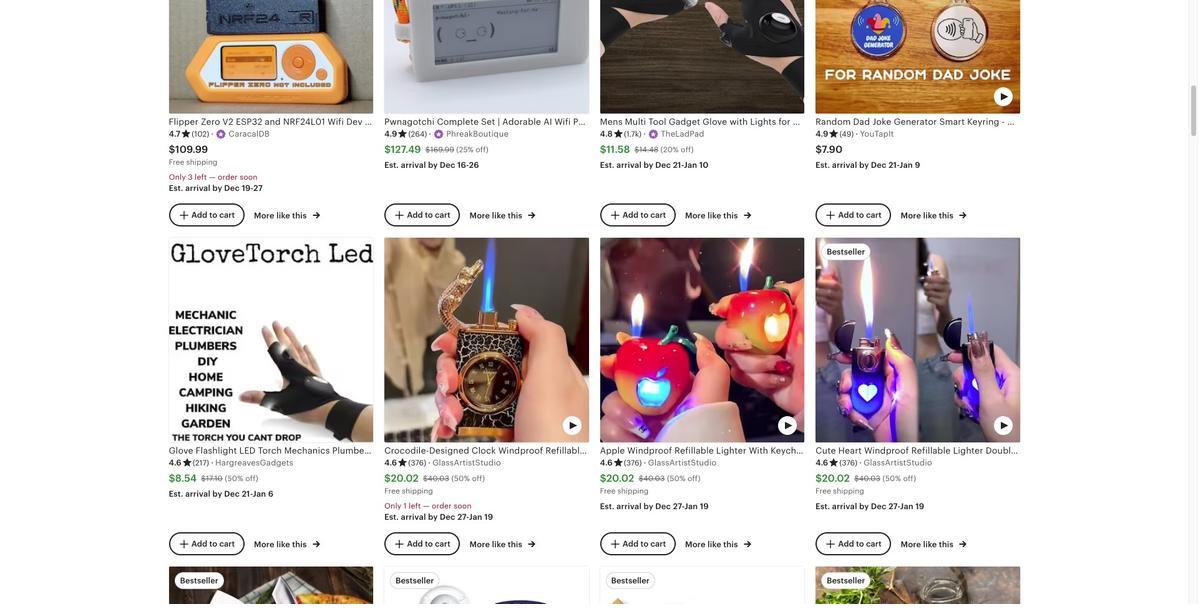 Task type: describe. For each thing, give the bounding box(es) containing it.
21- for 11.58
[[673, 160, 684, 170]]

4 (50% from the left
[[883, 474, 901, 483]]

· for more like this link below the 9 add to cart "button"
[[856, 129, 858, 139]]

product video element for "random dad joke generator smart keyring - nfc gadget unique tap with phone funny father's day gift - mobile activated technology keychain" "image"
[[816, 0, 1020, 114]]

more like this link up pee-litical targets toilet light projector image
[[470, 537, 536, 550]]

more like this link down "26"
[[470, 208, 536, 222]]

add for add to cart "button" related to more like this link on top of the ultimate travel tech organizer - store your cables, tech accessories, phone case, gadgets holder. carry-on cord keeper, cable organizer. image
[[623, 539, 639, 548]]

est. inside only 1 left — order soon est. arrival by dec 27-jan 19
[[384, 512, 399, 522]]

(1.7k)
[[624, 130, 642, 139]]

only for 20.02
[[384, 502, 402, 511]]

add to cart button for more like this link on top of the ultimate travel tech organizer - store your cables, tech accessories, phone case, gadgets holder. carry-on cord keeper, cable organizer. image
[[600, 532, 675, 555]]

more for more like this link above the original custom hand forged pizza axe , viking pizza cutter axe , viking bearded camping axe, best birthday & anniversary gift for him image on the left
[[254, 540, 274, 549]]

arrival inside $ 127.49 $ 169.99 (25% off) est. arrival by dec 16-26
[[401, 160, 426, 170]]

shipping inside $ 109.99 free shipping
[[186, 158, 217, 167]]

more for more like this link below "26"
[[470, 211, 490, 220]]

6
[[268, 489, 273, 498]]

3
[[188, 173, 193, 182]]

add to cart for add to cart "button" for more like this link above the original custom hand forged pizza axe , viking pizza cutter axe , viking bearded camping axe, best birthday & anniversary gift for him image on the left
[[191, 539, 235, 548]]

(102)
[[192, 130, 209, 139]]

more like this for more like this link on top of pee-litical targets toilet light projector image
[[470, 540, 524, 549]]

est. inside '$ 8.54 $ 17.10 (50% off) est. arrival by dec 21-jan 6'
[[169, 489, 183, 498]]

add to cart for add to cart "button" corresponding to more like this link over pizza cutter, the original pizza axe, pizza axe,  viking pizza cutter axe, slicer, ulu knife, chopper, gift for father image
[[838, 539, 882, 548]]

cart for more like this link underneath 27's add to cart "button"
[[219, 210, 235, 220]]

the original custom hand forged pizza axe , viking pizza cutter axe , viking bearded camping axe, best birthday & anniversary gift for him image
[[169, 567, 373, 604]]

· for more like this link below "26"'s add to cart "button"
[[429, 129, 431, 139]]

cart for more like this link on top of pee-litical targets toilet light projector image's add to cart "button"
[[435, 539, 450, 548]]

arrival inside only 3 left — order soon est. arrival by dec 19-27
[[185, 184, 210, 193]]

like for more like this link above the original custom hand forged pizza axe , viking pizza cutter axe , viking bearded camping axe, best birthday & anniversary gift for him image on the left
[[276, 540, 290, 549]]

arrival inside only 1 left — order soon est. arrival by dec 27-jan 19
[[401, 512, 426, 522]]

add to cart for more like this link on top of pee-litical targets toilet light projector image's add to cart "button"
[[407, 539, 450, 548]]

3 (50% from the left
[[667, 474, 686, 483]]

add to cart for more like this link underneath 27's add to cart "button"
[[191, 210, 235, 220]]

$ inside $ 109.99 free shipping
[[169, 144, 175, 156]]

dec inside $ 11.58 $ 14.48 (20% off) est. arrival by dec 21-jan 10
[[655, 160, 671, 170]]

mens multi tool gadget glove with lights for fixing bike, computer gadget, fishing tool, running light, diy gadget perfect stocking filler image
[[600, 0, 804, 114]]

40.03 for apple windproof refillable lighter with keychain gradient colour apple lighter cool gadget pocket lighter christmas gift for men girl women image's 'product video' "element"
[[643, 474, 665, 483]]

1 20.02 from the left
[[391, 473, 419, 484]]

add to cart button for more like this link above the original custom hand forged pizza axe , viking pizza cutter axe , viking bearded camping axe, best birthday & anniversary gift for him image on the left
[[169, 532, 244, 555]]

est. arrival by dec 27-jan 19 for add to cart "button" related to more like this link on top of the ultimate travel tech organizer - store your cables, tech accessories, phone case, gadgets holder. carry-on cord keeper, cable organizer. image
[[600, 502, 709, 511]]

only 1 left — order soon est. arrival by dec 27-jan 19
[[384, 502, 493, 522]]

more like this for more like this link underneath 27
[[254, 211, 309, 220]]

only for 109.99
[[169, 173, 186, 182]]

add for add to cart "button" associated with more like this link under the 10
[[623, 210, 639, 220]]

arrival inside '$ 8.54 $ 17.10 (50% off) est. arrival by dec 21-jan 6'
[[185, 489, 210, 498]]

add to cart for more like this link below the 9 add to cart "button"
[[838, 210, 882, 220]]

8.54
[[175, 473, 197, 484]]

4.9 for 127.49
[[384, 129, 397, 139]]

est. inside only 3 left — order soon est. arrival by dec 19-27
[[169, 184, 183, 193]]

· for add to cart "button" for more like this link above the original custom hand forged pizza axe , viking pizza cutter axe , viking bearded camping axe, best birthday & anniversary gift for him image on the left
[[211, 458, 213, 467]]

1 bestseller link from the left
[[169, 567, 373, 604]]

— for 20.02
[[423, 502, 430, 511]]

17.10
[[206, 474, 223, 483]]

· for more like this link on top of pee-litical targets toilet light projector image's add to cart "button"
[[428, 458, 431, 467]]

· for add to cart "button" associated with more like this link under the 10
[[643, 129, 646, 139]]

like for more like this link over pizza cutter, the original pizza axe, pizza axe,  viking pizza cutter axe, slicer, ulu knife, chopper, gift for father image
[[923, 540, 937, 549]]

19 for more like this link on top of the ultimate travel tech organizer - store your cables, tech accessories, phone case, gadgets holder. carry-on cord keeper, cable organizer. image
[[700, 502, 709, 511]]

1 $ 20.02 $ 40.03 (50% off) free shipping from the left
[[384, 473, 485, 495]]

crocodile-designed clock windproof refillable lighter double flame lighter cool gadget pocket lighter gift for girl boy women friends gift image
[[384, 238, 589, 442]]

10
[[699, 160, 709, 170]]

9
[[915, 160, 920, 170]]

19-
[[242, 184, 253, 193]]

$ 20.02 $ 40.03 (50% off) free shipping for 'product video' "element" for cute heart windproof refillable lighter double flames shiny led light lighter cool gadget pocket lighter gift for girl women friend lighter "image"
[[816, 473, 916, 495]]

(376) for apple windproof refillable lighter with keychain gradient colour apple lighter cool gadget pocket lighter christmas gift for men girl women image's 'product video' "element"
[[624, 459, 642, 467]]

2 (50% from the left
[[451, 474, 470, 483]]

27
[[253, 184, 263, 193]]

27- for add to cart "button" corresponding to more like this link over pizza cutter, the original pizza axe, pizza axe,  viking pizza cutter axe, slicer, ulu knife, chopper, gift for father image
[[889, 502, 900, 511]]

4.8
[[600, 129, 613, 139]]

4.6 for add to cart "button" for more like this link above the original custom hand forged pizza axe , viking pizza cutter axe , viking bearded camping axe, best birthday & anniversary gift for him image on the left
[[169, 458, 181, 467]]

to for add to cart "button" related to more like this link on top of the ultimate travel tech organizer - store your cables, tech accessories, phone case, gadgets holder. carry-on cord keeper, cable organizer. image
[[641, 539, 649, 548]]

add for more like this link on top of pee-litical targets toilet light projector image's add to cart "button"
[[407, 539, 423, 548]]

this for more like this link on top of pee-litical targets toilet light projector image
[[508, 540, 522, 549]]

14.48
[[639, 146, 659, 154]]

add to cart button for more like this link underneath 27
[[169, 204, 244, 227]]

$ 8.54 $ 17.10 (50% off) est. arrival by dec 21-jan 6
[[169, 473, 273, 498]]

like for more like this link below the 9
[[923, 211, 937, 220]]

dec inside only 1 left — order soon est. arrival by dec 27-jan 19
[[440, 512, 455, 522]]

more for more like this link over pizza cutter, the original pizza axe, pizza axe,  viking pizza cutter axe, slicer, ulu knife, chopper, gift for father image
[[901, 540, 921, 549]]

this for more like this link on top of the ultimate travel tech organizer - store your cables, tech accessories, phone case, gadgets holder. carry-on cord keeper, cable organizer. image
[[723, 540, 738, 549]]

cart for more like this link below the 9 add to cart "button"
[[866, 210, 882, 220]]

this for more like this link above the original custom hand forged pizza axe , viking pizza cutter axe , viking bearded camping axe, best birthday & anniversary gift for him image on the left
[[292, 540, 307, 549]]

4.6 for add to cart "button" corresponding to more like this link over pizza cutter, the original pizza axe, pizza axe,  viking pizza cutter axe, slicer, ulu knife, chopper, gift for father image
[[816, 458, 828, 467]]

by inside $ 11.58 $ 14.48 (20% off) est. arrival by dec 21-jan 10
[[644, 160, 653, 170]]

this for more like this link underneath 27
[[292, 211, 307, 220]]

by inside $ 127.49 $ 169.99 (25% off) est. arrival by dec 16-26
[[428, 160, 438, 170]]

4.6 for more like this link on top of pee-litical targets toilet light projector image's add to cart "button"
[[384, 458, 397, 467]]

add to cart button for more like this link below "26"
[[384, 204, 460, 227]]

$ 20.02 $ 40.03 (50% off) free shipping for apple windproof refillable lighter with keychain gradient colour apple lighter cool gadget pocket lighter christmas gift for men girl women image's 'product video' "element"
[[600, 473, 701, 495]]

27- for add to cart "button" related to more like this link on top of the ultimate travel tech organizer - store your cables, tech accessories, phone case, gadgets holder. carry-on cord keeper, cable organizer. image
[[673, 502, 685, 511]]

— for 109.99
[[209, 173, 216, 182]]

more like this for more like this link above the original custom hand forged pizza axe , viking pizza cutter axe , viking bearded camping axe, best birthday & anniversary gift for him image on the left
[[254, 540, 309, 549]]



Task type: vqa. For each thing, say whether or not it's contained in the screenshot.
the "Farm"
no



Task type: locate. For each thing, give the bounding box(es) containing it.
like for more like this link underneath 27
[[276, 211, 290, 220]]

product video element for cute heart windproof refillable lighter double flames shiny led light lighter cool gadget pocket lighter gift for girl women friend lighter "image"
[[816, 238, 1020, 442]]

add to cart
[[191, 210, 235, 220], [407, 210, 450, 220], [623, 210, 666, 220], [838, 210, 882, 220], [191, 539, 235, 548], [407, 539, 450, 548], [623, 539, 666, 548], [838, 539, 882, 548]]

$ 109.99 free shipping
[[169, 144, 217, 167]]

est. inside $ 11.58 $ 14.48 (20% off) est. arrival by dec 21-jan 10
[[600, 160, 615, 170]]

add for more like this link underneath 27's add to cart "button"
[[191, 210, 207, 220]]

soon for 109.99
[[240, 173, 258, 182]]

dec inside '$ 8.54 $ 17.10 (50% off) est. arrival by dec 21-jan 6'
[[224, 489, 240, 498]]

more up pizza cutter, the original pizza axe, pizza axe,  viking pizza cutter axe, slicer, ulu knife, chopper, gift for father image
[[901, 540, 921, 549]]

0 horizontal spatial 20.02
[[391, 473, 419, 484]]

add to cart button for more like this link below the 9
[[816, 204, 891, 227]]

4 bestseller link from the left
[[816, 567, 1020, 604]]

more like this link down the 9
[[901, 208, 967, 222]]

0 vertical spatial soon
[[240, 173, 258, 182]]

27-
[[673, 502, 685, 511], [889, 502, 900, 511], [457, 512, 469, 522]]

soon
[[240, 173, 258, 182], [454, 502, 472, 511]]

order for 20.02
[[432, 502, 452, 511]]

more like this link down the 10
[[685, 208, 751, 222]]

soon inside only 3 left — order soon est. arrival by dec 19-27
[[240, 173, 258, 182]]

0 horizontal spatial 27-
[[457, 512, 469, 522]]

this for more like this link over pizza cutter, the original pizza axe, pizza axe,  viking pizza cutter axe, slicer, ulu knife, chopper, gift for father image
[[939, 540, 954, 549]]

est.
[[384, 160, 399, 170], [600, 160, 615, 170], [816, 160, 830, 170], [169, 184, 183, 193], [169, 489, 183, 498], [600, 502, 615, 511], [816, 502, 830, 511], [384, 512, 399, 522]]

(376)
[[408, 459, 426, 467], [624, 459, 642, 467], [839, 459, 858, 467]]

soon for 20.02
[[454, 502, 472, 511]]

16-
[[457, 160, 469, 170]]

order inside only 1 left — order soon est. arrival by dec 27-jan 19
[[432, 502, 452, 511]]

— right 3
[[209, 173, 216, 182]]

more like this for more like this link over pizza cutter, the original pizza axe, pizza axe,  viking pizza cutter axe, slicer, ulu knife, chopper, gift for father image
[[901, 540, 956, 549]]

more like this link up pizza cutter, the original pizza axe, pizza axe,  viking pizza cutter axe, slicer, ulu knife, chopper, gift for father image
[[901, 537, 967, 550]]

more like this down 27
[[254, 211, 309, 220]]

cute heart windproof refillable lighter double flames shiny led light lighter cool gadget pocket lighter gift for girl women friend lighter image
[[816, 238, 1020, 442]]

est. inside $ 7.90 est. arrival by dec 21-jan 9
[[816, 160, 830, 170]]

1 vertical spatial order
[[432, 502, 452, 511]]

more like this link down 27
[[254, 208, 320, 222]]

bestseller
[[827, 247, 865, 257], [180, 576, 218, 585], [396, 576, 434, 585], [611, 576, 650, 585], [827, 576, 865, 585]]

pee-litical targets toilet light projector image
[[384, 567, 589, 604]]

0 horizontal spatial 40.03
[[428, 474, 449, 483]]

cart for add to cart "button" corresponding to more like this link over pizza cutter, the original pizza axe, pizza axe,  viking pizza cutter axe, slicer, ulu knife, chopper, gift for father image
[[866, 539, 882, 548]]

—
[[209, 173, 216, 182], [423, 502, 430, 511]]

cart down only 1 left — order soon est. arrival by dec 27-jan 19
[[435, 539, 450, 548]]

est. arrival by dec 27-jan 19
[[600, 502, 709, 511], [816, 502, 924, 511]]

the ultimate travel tech organizer - store your cables, tech accessories, phone case, gadgets holder. carry-on cord keeper, cable organizer. image
[[600, 567, 804, 604]]

cart up the ultimate travel tech organizer - store your cables, tech accessories, phone case, gadgets holder. carry-on cord keeper, cable organizer. image
[[651, 539, 666, 548]]

2 bestseller link from the left
[[384, 567, 589, 604]]

left
[[195, 173, 207, 182], [409, 502, 421, 511]]

26
[[469, 160, 479, 170]]

by inside '$ 8.54 $ 17.10 (50% off) est. arrival by dec 21-jan 6'
[[212, 489, 222, 498]]

2 horizontal spatial 19
[[916, 502, 924, 511]]

jan inside '$ 8.54 $ 17.10 (50% off) est. arrival by dec 21-jan 6'
[[253, 489, 266, 498]]

random dad joke generator smart keyring - nfc gadget unique tap with phone funny father's day gift - mobile activated technology keychain image
[[816, 0, 1020, 114]]

order for 109.99
[[218, 173, 238, 182]]

(49)
[[840, 130, 854, 139]]

only inside only 1 left — order soon est. arrival by dec 27-jan 19
[[384, 502, 402, 511]]

more like this up pizza cutter, the original pizza axe, pizza axe,  viking pizza cutter axe, slicer, ulu knife, chopper, gift for father image
[[901, 540, 956, 549]]

jan inside $ 11.58 $ 14.48 (20% off) est. arrival by dec 21-jan 10
[[684, 160, 697, 170]]

by inside only 1 left — order soon est. arrival by dec 27-jan 19
[[428, 512, 438, 522]]

more like this down the 9
[[901, 211, 956, 220]]

0 horizontal spatial 4.9
[[384, 129, 397, 139]]

2 horizontal spatial 21-
[[889, 160, 900, 170]]

21- inside $ 7.90 est. arrival by dec 21-jan 9
[[889, 160, 900, 170]]

dec inside $ 7.90 est. arrival by dec 21-jan 9
[[871, 160, 887, 170]]

169.99
[[430, 146, 454, 154]]

cart down '$ 8.54 $ 17.10 (50% off) est. arrival by dec 21-jan 6'
[[219, 539, 235, 548]]

(25%
[[456, 146, 474, 154]]

1 vertical spatial —
[[423, 502, 430, 511]]

cart down $ 7.90 est. arrival by dec 21-jan 9
[[866, 210, 882, 220]]

0 vertical spatial only
[[169, 173, 186, 182]]

0 horizontal spatial —
[[209, 173, 216, 182]]

jan
[[684, 160, 697, 170], [900, 160, 913, 170], [253, 489, 266, 498], [685, 502, 698, 511], [900, 502, 914, 511], [469, 512, 482, 522]]

4.9
[[384, 129, 397, 139], [816, 129, 828, 139]]

more like this link up the original custom hand forged pizza axe , viking pizza cutter axe , viking bearded camping axe, best birthday & anniversary gift for him image on the left
[[254, 537, 320, 550]]

this
[[292, 211, 307, 220], [508, 211, 522, 220], [723, 211, 738, 220], [939, 211, 954, 220], [292, 540, 307, 549], [508, 540, 522, 549], [723, 540, 738, 549], [939, 540, 954, 549]]

1 horizontal spatial soon
[[454, 502, 472, 511]]

left for 20.02
[[409, 502, 421, 511]]

11.58
[[606, 144, 630, 156]]

$ inside $ 7.90 est. arrival by dec 21-jan 9
[[816, 144, 822, 156]]

2 40.03 from the left
[[643, 474, 665, 483]]

more up the original custom hand forged pizza axe , viking pizza cutter axe , viking bearded camping axe, best birthday & anniversary gift for him image on the left
[[254, 540, 274, 549]]

1 40.03 from the left
[[428, 474, 449, 483]]

shipping
[[186, 158, 217, 167], [402, 487, 433, 495], [618, 487, 649, 495], [833, 487, 864, 495]]

(50%
[[225, 474, 243, 483], [451, 474, 470, 483], [667, 474, 686, 483], [883, 474, 901, 483]]

1 horizontal spatial left
[[409, 502, 421, 511]]

more like this link
[[254, 208, 320, 222], [470, 208, 536, 222], [685, 208, 751, 222], [901, 208, 967, 222], [254, 537, 320, 550], [470, 537, 536, 550], [685, 537, 751, 550], [901, 537, 967, 550]]

cart
[[219, 210, 235, 220], [435, 210, 450, 220], [651, 210, 666, 220], [866, 210, 882, 220], [219, 539, 235, 548], [435, 539, 450, 548], [651, 539, 666, 548], [866, 539, 882, 548]]

add for more like this link below the 9 add to cart "button"
[[838, 210, 854, 220]]

3 40.03 from the left
[[859, 474, 881, 483]]

soon up 19-
[[240, 173, 258, 182]]

0 vertical spatial left
[[195, 173, 207, 182]]

to
[[209, 210, 217, 220], [425, 210, 433, 220], [641, 210, 649, 220], [856, 210, 864, 220], [209, 539, 217, 548], [425, 539, 433, 548], [641, 539, 649, 548], [856, 539, 864, 548]]

20.02
[[391, 473, 419, 484], [606, 473, 634, 484], [822, 473, 850, 484]]

21- for 8.54
[[242, 489, 253, 498]]

1 horizontal spatial 27-
[[673, 502, 685, 511]]

arrival inside $ 11.58 $ 14.48 (20% off) est. arrival by dec 21-jan 10
[[617, 160, 642, 170]]

cart for add to cart "button" related to more like this link on top of the ultimate travel tech organizer - store your cables, tech accessories, phone case, gadgets holder. carry-on cord keeper, cable organizer. image
[[651, 539, 666, 548]]

— inside only 1 left — order soon est. arrival by dec 27-jan 19
[[423, 502, 430, 511]]

apple windproof refillable lighter with keychain gradient colour apple lighter cool gadget pocket lighter christmas gift for men girl women image
[[600, 238, 804, 442]]

more like this down the 10
[[685, 211, 740, 220]]

add to cart for more like this link below "26"'s add to cart "button"
[[407, 210, 450, 220]]

free
[[169, 158, 184, 167], [384, 487, 400, 495], [600, 487, 616, 495], [816, 487, 831, 495]]

this for more like this link below the 9
[[939, 211, 954, 220]]

27- inside only 1 left — order soon est. arrival by dec 27-jan 19
[[457, 512, 469, 522]]

more like this for more like this link on top of the ultimate travel tech organizer - store your cables, tech accessories, phone case, gadgets holder. carry-on cord keeper, cable organizer. image
[[685, 540, 740, 549]]

cart for add to cart "button" associated with more like this link under the 10
[[651, 210, 666, 220]]

21- inside '$ 8.54 $ 17.10 (50% off) est. arrival by dec 21-jan 6'
[[242, 489, 253, 498]]

3 20.02 from the left
[[822, 473, 850, 484]]

0 vertical spatial order
[[218, 173, 238, 182]]

dec
[[440, 160, 455, 170], [655, 160, 671, 170], [871, 160, 887, 170], [224, 184, 240, 193], [224, 489, 240, 498], [655, 502, 671, 511], [871, 502, 887, 511], [440, 512, 455, 522]]

3 4.6 from the left
[[600, 458, 613, 467]]

1 horizontal spatial only
[[384, 502, 402, 511]]

0 horizontal spatial order
[[218, 173, 238, 182]]

4.6 for add to cart "button" related to more like this link on top of the ultimate travel tech organizer - store your cables, tech accessories, phone case, gadgets holder. carry-on cord keeper, cable organizer. image
[[600, 458, 613, 467]]

109.99
[[175, 144, 208, 156]]

jan inside $ 7.90 est. arrival by dec 21-jan 9
[[900, 160, 913, 170]]

only left 1
[[384, 502, 402, 511]]

to for more like this link underneath 27's add to cart "button"
[[209, 210, 217, 220]]

4.7
[[169, 129, 181, 139]]

(20%
[[661, 146, 679, 154]]

soon inside only 1 left — order soon est. arrival by dec 27-jan 19
[[454, 502, 472, 511]]

add to cart for add to cart "button" related to more like this link on top of the ultimate travel tech organizer - store your cables, tech accessories, phone case, gadgets holder. carry-on cord keeper, cable organizer. image
[[623, 539, 666, 548]]

3 (376) from the left
[[839, 459, 858, 467]]

off)
[[476, 146, 489, 154], [681, 146, 694, 154], [245, 474, 258, 483], [472, 474, 485, 483], [688, 474, 701, 483], [903, 474, 916, 483]]

0 horizontal spatial soon
[[240, 173, 258, 182]]

cart for add to cart "button" for more like this link above the original custom hand forged pizza axe , viking pizza cutter axe , viking bearded camping axe, best birthday & anniversary gift for him image on the left
[[219, 539, 235, 548]]

4.9 up 7.90
[[816, 129, 828, 139]]

cart down only 3 left — order soon est. arrival by dec 19-27
[[219, 210, 235, 220]]

glove flashlight led torch mechanics plumbers diy camping fishing outdoors cool gadget great gift for dads boyfriends teens xtra bright image
[[169, 238, 373, 442]]

more
[[254, 211, 274, 220], [470, 211, 490, 220], [685, 211, 706, 220], [901, 211, 921, 220], [254, 540, 274, 549], [470, 540, 490, 549], [685, 540, 706, 549], [901, 540, 921, 549]]

bestseller link
[[169, 567, 373, 604], [384, 567, 589, 604], [600, 567, 804, 604], [816, 567, 1020, 604]]

est. inside $ 127.49 $ 169.99 (25% off) est. arrival by dec 16-26
[[384, 160, 399, 170]]

1 (376) from the left
[[408, 459, 426, 467]]

1 horizontal spatial (376)
[[624, 459, 642, 467]]

2 20.02 from the left
[[606, 473, 634, 484]]

more like this link up the ultimate travel tech organizer - store your cables, tech accessories, phone case, gadgets holder. carry-on cord keeper, cable organizer. image
[[685, 537, 751, 550]]

1 4.9 from the left
[[384, 129, 397, 139]]

only inside only 3 left — order soon est. arrival by dec 19-27
[[169, 173, 186, 182]]

free inside $ 109.99 free shipping
[[169, 158, 184, 167]]

more up pee-litical targets toilet light projector image
[[470, 540, 490, 549]]

$ 20.02 $ 40.03 (50% off) free shipping
[[384, 473, 485, 495], [600, 473, 701, 495], [816, 473, 916, 495]]

off) inside '$ 8.54 $ 17.10 (50% off) est. arrival by dec 21-jan 6'
[[245, 474, 258, 483]]

more for more like this link under the 10
[[685, 211, 706, 220]]

3 bestseller link from the left
[[600, 567, 804, 604]]

1 horizontal spatial est. arrival by dec 27-jan 19
[[816, 502, 924, 511]]

like for more like this link below "26"
[[492, 211, 506, 220]]

(376) for 'product video' "element" for cute heart windproof refillable lighter double flames shiny led light lighter cool gadget pocket lighter gift for girl women friend lighter "image"
[[839, 459, 858, 467]]

2 horizontal spatial $ 20.02 $ 40.03 (50% off) free shipping
[[816, 473, 916, 495]]

·
[[211, 129, 214, 139], [429, 129, 431, 139], [643, 129, 646, 139], [856, 129, 858, 139], [211, 458, 213, 467], [428, 458, 431, 467], [644, 458, 646, 467], [859, 458, 862, 467]]

21- left the 9
[[889, 160, 900, 170]]

only left 3
[[169, 173, 186, 182]]

cart up pizza cutter, the original pizza axe, pizza axe,  viking pizza cutter axe, slicer, ulu knife, chopper, gift for father image
[[866, 539, 882, 548]]

0 horizontal spatial only
[[169, 173, 186, 182]]

product video element for the original custom hand forged pizza axe , viking pizza cutter axe , viking bearded camping axe, best birthday & anniversary gift for him image on the left
[[169, 567, 373, 604]]

2 horizontal spatial (376)
[[839, 459, 858, 467]]

21- left 6 on the left of page
[[242, 489, 253, 498]]

2 4.9 from the left
[[816, 129, 828, 139]]

order
[[218, 173, 238, 182], [432, 502, 452, 511]]

1 horizontal spatial order
[[432, 502, 452, 511]]

dec inside only 3 left — order soon est. arrival by dec 19-27
[[224, 184, 240, 193]]

1 horizontal spatial 20.02
[[606, 473, 634, 484]]

40.03
[[428, 474, 449, 483], [643, 474, 665, 483], [859, 474, 881, 483]]

to for more like this link below the 9 add to cart "button"
[[856, 210, 864, 220]]

left for 109.99
[[195, 173, 207, 182]]

0 horizontal spatial left
[[195, 173, 207, 182]]

2 4.6 from the left
[[384, 458, 397, 467]]

4 4.6 from the left
[[816, 458, 828, 467]]

2 horizontal spatial 20.02
[[822, 473, 850, 484]]

more like this for more like this link below "26"
[[470, 211, 524, 220]]

pizza cutter, the original pizza axe, pizza axe,  viking pizza cutter axe, slicer, ulu knife, chopper, gift for father image
[[816, 567, 1020, 604]]

to for more like this link on top of pee-litical targets toilet light projector image's add to cart "button"
[[425, 539, 433, 548]]

19 for more like this link over pizza cutter, the original pizza axe, pizza axe,  viking pizza cutter axe, slicer, ulu knife, chopper, gift for father image
[[916, 502, 924, 511]]

3 $ 20.02 $ 40.03 (50% off) free shipping from the left
[[816, 473, 916, 495]]

1 est. arrival by dec 27-jan 19 from the left
[[600, 502, 709, 511]]

0 horizontal spatial $ 20.02 $ 40.03 (50% off) free shipping
[[384, 473, 485, 495]]

add for more like this link below "26"'s add to cart "button"
[[407, 210, 423, 220]]

left inside only 3 left — order soon est. arrival by dec 19-27
[[195, 173, 207, 182]]

more like this for more like this link below the 9
[[901, 211, 956, 220]]

0 horizontal spatial 21-
[[242, 489, 253, 498]]

left right 1
[[409, 502, 421, 511]]

to for add to cart "button" for more like this link above the original custom hand forged pizza axe , viking pizza cutter axe , viking bearded camping axe, best birthday & anniversary gift for him image on the left
[[209, 539, 217, 548]]

dec inside $ 127.49 $ 169.99 (25% off) est. arrival by dec 16-26
[[440, 160, 455, 170]]

more like this up pee-litical targets toilet light projector image
[[470, 540, 524, 549]]

1 horizontal spatial 19
[[700, 502, 709, 511]]

product video element for apple windproof refillable lighter with keychain gradient colour apple lighter cool gadget pocket lighter christmas gift for men girl women image
[[600, 238, 804, 442]]

to for add to cart "button" associated with more like this link under the 10
[[641, 210, 649, 220]]

by
[[428, 160, 438, 170], [644, 160, 653, 170], [859, 160, 869, 170], [212, 184, 222, 193], [212, 489, 222, 498], [644, 502, 653, 511], [859, 502, 869, 511], [428, 512, 438, 522]]

21-
[[673, 160, 684, 170], [889, 160, 900, 170], [242, 489, 253, 498]]

(376) for 'product video' "element" associated with crocodile-designed clock windproof refillable lighter double flame lighter cool gadget pocket lighter gift for girl boy women friends gift image
[[408, 459, 426, 467]]

off) inside $ 127.49 $ 169.99 (25% off) est. arrival by dec 16-26
[[476, 146, 489, 154]]

more like this for more like this link under the 10
[[685, 211, 740, 220]]

127.49
[[391, 144, 421, 156]]

arrival
[[401, 160, 426, 170], [617, 160, 642, 170], [832, 160, 857, 170], [185, 184, 210, 193], [185, 489, 210, 498], [617, 502, 642, 511], [832, 502, 857, 511], [401, 512, 426, 522]]

add for add to cart "button" for more like this link above the original custom hand forged pizza axe , viking pizza cutter axe , viking bearded camping axe, best birthday & anniversary gift for him image on the left
[[191, 539, 207, 548]]

left right 3
[[195, 173, 207, 182]]

$ 11.58 $ 14.48 (20% off) est. arrival by dec 21-jan 10
[[600, 144, 709, 170]]

to for more like this link below "26"'s add to cart "button"
[[425, 210, 433, 220]]

add to cart button for more like this link over pizza cutter, the original pizza axe, pizza axe,  viking pizza cutter axe, slicer, ulu knife, chopper, gift for father image
[[816, 532, 891, 555]]

19
[[700, 502, 709, 511], [916, 502, 924, 511], [484, 512, 493, 522]]

left inside only 1 left — order soon est. arrival by dec 27-jan 19
[[409, 502, 421, 511]]

21- down (20%
[[673, 160, 684, 170]]

product video element for pee-litical targets toilet light projector image
[[384, 567, 589, 604]]

1 horizontal spatial 40.03
[[643, 474, 665, 483]]

pwnagotchi complete set | adorable ai wifi pet | wifi security learning | custom cases & accessories | geeky tech gift image
[[384, 0, 589, 114]]

0 horizontal spatial 19
[[484, 512, 493, 522]]

flipper zero v2 esp32 and nrf24l01 wifi dev board with antenna in 3d printed case bluetooth marauder badusb mousejacker evil portal 2.4ghz image
[[169, 0, 373, 114]]

0 vertical spatial —
[[209, 173, 216, 182]]

more down 27
[[254, 211, 274, 220]]

(50% inside '$ 8.54 $ 17.10 (50% off) est. arrival by dec 21-jan 6'
[[225, 474, 243, 483]]

$ 127.49 $ 169.99 (25% off) est. arrival by dec 16-26
[[384, 144, 489, 170]]

· for more like this link underneath 27's add to cart "button"
[[211, 129, 214, 139]]

to for add to cart "button" corresponding to more like this link over pizza cutter, the original pizza axe, pizza axe,  viking pizza cutter axe, slicer, ulu knife, chopper, gift for father image
[[856, 539, 864, 548]]

more up the ultimate travel tech organizer - store your cables, tech accessories, phone case, gadgets holder. carry-on cord keeper, cable organizer. image
[[685, 540, 706, 549]]

1 (50% from the left
[[225, 474, 243, 483]]

more like this up the ultimate travel tech organizer - store your cables, tech accessories, phone case, gadgets holder. carry-on cord keeper, cable organizer. image
[[685, 540, 740, 549]]

off) inside $ 11.58 $ 14.48 (20% off) est. arrival by dec 21-jan 10
[[681, 146, 694, 154]]

arrival inside $ 7.90 est. arrival by dec 21-jan 9
[[832, 160, 857, 170]]

(264)
[[408, 130, 427, 139]]

2 horizontal spatial 27-
[[889, 502, 900, 511]]

add
[[191, 210, 207, 220], [407, 210, 423, 220], [623, 210, 639, 220], [838, 210, 854, 220], [191, 539, 207, 548], [407, 539, 423, 548], [623, 539, 639, 548], [838, 539, 854, 548]]

more like this
[[254, 211, 309, 220], [470, 211, 524, 220], [685, 211, 740, 220], [901, 211, 956, 220], [254, 540, 309, 549], [470, 540, 524, 549], [685, 540, 740, 549], [901, 540, 956, 549]]

like for more like this link on top of pee-litical targets toilet light projector image
[[492, 540, 506, 549]]

more for more like this link below the 9
[[901, 211, 921, 220]]

4.6
[[169, 458, 181, 467], [384, 458, 397, 467], [600, 458, 613, 467], [816, 458, 828, 467]]

0 horizontal spatial (376)
[[408, 459, 426, 467]]

7.90
[[822, 144, 843, 156]]

4.9 for 7.90
[[816, 129, 828, 139]]

cart for more like this link below "26"'s add to cart "button"
[[435, 210, 450, 220]]

21- inside $ 11.58 $ 14.48 (20% off) est. arrival by dec 21-jan 10
[[673, 160, 684, 170]]

$
[[169, 144, 175, 156], [384, 144, 391, 156], [600, 144, 606, 156], [816, 144, 822, 156], [425, 146, 430, 154], [634, 146, 639, 154], [169, 473, 175, 484], [384, 473, 391, 484], [600, 473, 606, 484], [816, 473, 822, 484], [201, 474, 206, 483], [423, 474, 428, 483], [639, 474, 643, 483], [854, 474, 859, 483]]

more down the 9
[[901, 211, 921, 220]]

order right 1
[[432, 502, 452, 511]]

— inside only 3 left — order soon est. arrival by dec 19-27
[[209, 173, 216, 182]]

more like this down "26"
[[470, 211, 524, 220]]

add to cart button for more like this link on top of pee-litical targets toilet light projector image
[[384, 532, 460, 555]]

more down "26"
[[470, 211, 490, 220]]

1 4.6 from the left
[[169, 458, 181, 467]]

(217)
[[193, 459, 209, 467]]

4.9 up 127.49
[[384, 129, 397, 139]]

1 horizontal spatial —
[[423, 502, 430, 511]]

product video element for crocodile-designed clock windproof refillable lighter double flame lighter cool gadget pocket lighter gift for girl boy women friends gift image
[[384, 238, 589, 442]]

more for more like this link underneath 27
[[254, 211, 274, 220]]

19 inside only 1 left — order soon est. arrival by dec 27-jan 19
[[484, 512, 493, 522]]

20.02 for apple windproof refillable lighter with keychain gradient colour apple lighter cool gadget pocket lighter christmas gift for men girl women image
[[606, 473, 634, 484]]

more for more like this link on top of pee-litical targets toilet light projector image
[[470, 540, 490, 549]]

only 3 left — order soon est. arrival by dec 19-27
[[169, 173, 263, 193]]

by inside $ 7.90 est. arrival by dec 21-jan 9
[[859, 160, 869, 170]]

add for add to cart "button" corresponding to more like this link over pizza cutter, the original pizza axe, pizza axe,  viking pizza cutter axe, slicer, ulu knife, chopper, gift for father image
[[838, 539, 854, 548]]

1 horizontal spatial $ 20.02 $ 40.03 (50% off) free shipping
[[600, 473, 701, 495]]

1 vertical spatial left
[[409, 502, 421, 511]]

product video element
[[816, 0, 1020, 114], [384, 238, 589, 442], [600, 238, 804, 442], [816, 238, 1020, 442], [169, 567, 373, 604], [384, 567, 589, 604]]

1
[[404, 502, 407, 511]]

more down the 10
[[685, 211, 706, 220]]

order right 3
[[218, 173, 238, 182]]

this for more like this link below "26"
[[508, 211, 522, 220]]

0 horizontal spatial est. arrival by dec 27-jan 19
[[600, 502, 709, 511]]

more like this up the original custom hand forged pizza axe , viking pizza cutter axe , viking bearded camping axe, best birthday & anniversary gift for him image on the left
[[254, 540, 309, 549]]

— right 1
[[423, 502, 430, 511]]

2 horizontal spatial 40.03
[[859, 474, 881, 483]]

2 $ 20.02 $ 40.03 (50% off) free shipping from the left
[[600, 473, 701, 495]]

1 horizontal spatial 21-
[[673, 160, 684, 170]]

order inside only 3 left — order soon est. arrival by dec 19-27
[[218, 173, 238, 182]]

like for more like this link on top of the ultimate travel tech organizer - store your cables, tech accessories, phone case, gadgets holder. carry-on cord keeper, cable organizer. image
[[708, 540, 721, 549]]

this for more like this link under the 10
[[723, 211, 738, 220]]

$ 7.90 est. arrival by dec 21-jan 9
[[816, 144, 920, 170]]

2 (376) from the left
[[624, 459, 642, 467]]

more for more like this link on top of the ultimate travel tech organizer - store your cables, tech accessories, phone case, gadgets holder. carry-on cord keeper, cable organizer. image
[[685, 540, 706, 549]]

add to cart button
[[169, 204, 244, 227], [384, 204, 460, 227], [600, 204, 675, 227], [816, 204, 891, 227], [169, 532, 244, 555], [384, 532, 460, 555], [600, 532, 675, 555], [816, 532, 891, 555]]

jan inside only 1 left — order soon est. arrival by dec 27-jan 19
[[469, 512, 482, 522]]

by inside only 3 left — order soon est. arrival by dec 19-27
[[212, 184, 222, 193]]

1 vertical spatial only
[[384, 502, 402, 511]]

2 est. arrival by dec 27-jan 19 from the left
[[816, 502, 924, 511]]

· for add to cart "button" corresponding to more like this link over pizza cutter, the original pizza axe, pizza axe,  viking pizza cutter axe, slicer, ulu knife, chopper, gift for father image
[[859, 458, 862, 467]]

cart down $ 11.58 $ 14.48 (20% off) est. arrival by dec 21-jan 10
[[651, 210, 666, 220]]

like
[[276, 211, 290, 220], [492, 211, 506, 220], [708, 211, 721, 220], [923, 211, 937, 220], [276, 540, 290, 549], [492, 540, 506, 549], [708, 540, 721, 549], [923, 540, 937, 549]]

20.02 for cute heart windproof refillable lighter double flames shiny led light lighter cool gadget pocket lighter gift for girl women friend lighter "image"
[[822, 473, 850, 484]]

add to cart for add to cart "button" associated with more like this link under the 10
[[623, 210, 666, 220]]

like for more like this link under the 10
[[708, 211, 721, 220]]

1 vertical spatial soon
[[454, 502, 472, 511]]

est. arrival by dec 27-jan 19 for add to cart "button" corresponding to more like this link over pizza cutter, the original pizza axe, pizza axe,  viking pizza cutter axe, slicer, ulu knife, chopper, gift for father image
[[816, 502, 924, 511]]

soon right 1
[[454, 502, 472, 511]]

1 horizontal spatial 4.9
[[816, 129, 828, 139]]

only
[[169, 173, 186, 182], [384, 502, 402, 511]]

cart down $ 127.49 $ 169.99 (25% off) est. arrival by dec 16-26
[[435, 210, 450, 220]]

add to cart button for more like this link under the 10
[[600, 204, 675, 227]]



